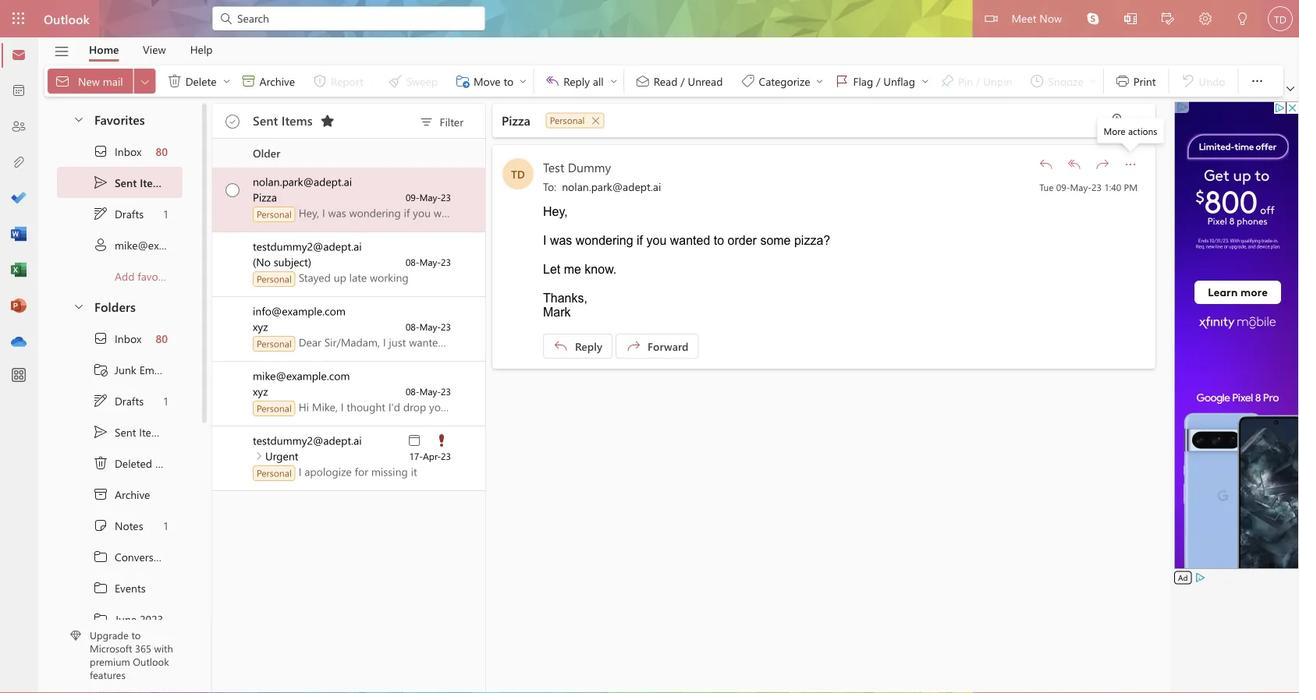 Task type: vqa. For each thing, say whether or not it's contained in the screenshot.


Task type: describe. For each thing, give the bounding box(es) containing it.
 button for 
[[608, 69, 620, 94]]

meet
[[1011, 11, 1036, 25]]

mail image
[[11, 48, 27, 63]]

events
[[115, 581, 146, 595]]

filter
[[440, 114, 463, 129]]

 inside favorites tree
[[93, 175, 108, 190]]


[[591, 116, 600, 125]]

/ for 
[[681, 74, 685, 88]]

may- for mike@example.com
[[419, 385, 441, 398]]


[[740, 73, 756, 89]]

 inside  delete 
[[222, 76, 231, 86]]

items for  tree item
[[155, 456, 181, 471]]


[[320, 113, 335, 129]]


[[53, 43, 70, 60]]

now
[[1039, 11, 1062, 25]]

test dummy button
[[543, 158, 611, 175]]

view button
[[131, 37, 178, 62]]

2 vertical spatial sent
[[115, 425, 136, 439]]

forward
[[648, 339, 689, 353]]

 for  dropdown button within email message element
[[1123, 157, 1138, 172]]

working
[[370, 270, 409, 285]]

 button for 
[[134, 69, 156, 94]]

testdummy2@adept.ai for 
[[253, 433, 362, 448]]

td image
[[1268, 6, 1293, 31]]

23 for nolan.park@adept.ai
[[441, 191, 451, 204]]

 inside move & delete group
[[241, 73, 256, 89]]

more actions
[[1104, 125, 1157, 137]]

80 for 
[[156, 331, 168, 346]]


[[1287, 85, 1294, 93]]

message list section
[[212, 100, 485, 693]]

 archive inside the  'tree item'
[[93, 487, 150, 502]]

 new mail
[[55, 73, 123, 89]]

 for  dropdown button to the top
[[1249, 73, 1265, 89]]

thanks, mark
[[543, 291, 587, 319]]

subject)
[[274, 255, 311, 269]]

 sent items inside favorites tree
[[93, 175, 167, 190]]

 button for 
[[220, 69, 233, 94]]

mike@example.com inside  mike@example.com
[[115, 238, 212, 252]]

09- inside email message element
[[1056, 181, 1070, 193]]

unflag
[[883, 74, 915, 88]]

late
[[349, 270, 367, 285]]

mike@example.com inside the message list list box
[[253, 369, 350, 383]]

nolan.park@adept.ai button
[[559, 178, 663, 195]]

testdummy2@adept.ai for (no subject)
[[253, 239, 362, 254]]

sent items heading
[[253, 104, 340, 138]]

 forward
[[626, 339, 689, 354]]

 for  delete 
[[167, 73, 182, 89]]

 for  june 2023
[[93, 612, 108, 627]]

add favorite tree item
[[57, 261, 183, 292]]

08-may-23 for testdummy2@adept.ai
[[406, 256, 451, 268]]

 filter
[[419, 114, 463, 130]]

 notes
[[93, 518, 143, 534]]

personal down info@example.com at the top of page
[[257, 337, 292, 350]]


[[419, 115, 434, 130]]

08- for testdummy2@adept.ai
[[406, 256, 419, 268]]

actions
[[1128, 125, 1157, 137]]

people image
[[11, 119, 27, 135]]


[[55, 73, 70, 89]]

 button for folders
[[65, 292, 91, 321]]

 drafts for 
[[93, 393, 144, 409]]

 button inside email message element
[[1118, 152, 1143, 177]]


[[1115, 73, 1130, 89]]

 for 
[[1038, 157, 1054, 172]]

0 vertical spatial i
[[543, 233, 546, 247]]

 inside dropdown button
[[139, 75, 151, 88]]

outlook banner
[[0, 0, 1299, 39]]

meet now
[[1011, 11, 1062, 25]]

1 for 
[[164, 207, 168, 221]]

 delete 
[[167, 73, 231, 89]]

you
[[646, 233, 667, 247]]

tab list inside application
[[77, 37, 225, 62]]

 tree item for 
[[57, 198, 183, 229]]

 button
[[588, 113, 603, 127]]

0 vertical spatial  button
[[1242, 66, 1273, 97]]

reply for 
[[575, 339, 602, 353]]

may- for testdummy2@adept.ai
[[419, 256, 441, 268]]

 inbox for 
[[93, 331, 141, 346]]

 button for favorites
[[65, 105, 91, 133]]


[[93, 362, 108, 378]]

 for 
[[1095, 157, 1110, 172]]


[[93, 518, 108, 534]]


[[1087, 12, 1099, 25]]

nolan.park@adept.ai inside email message element
[[562, 179, 661, 193]]

 tree item
[[57, 510, 183, 541]]

help button
[[178, 37, 224, 62]]

 reply all 
[[545, 73, 618, 89]]

inbox for 
[[115, 331, 141, 346]]

may- for info@example.com
[[419, 321, 441, 333]]

nolan.park@adept.ai inside the message list list box
[[253, 174, 352, 189]]

2023
[[140, 612, 163, 627]]

me
[[564, 262, 581, 276]]

drafts for 
[[115, 207, 144, 221]]

 inside  move to 
[[518, 76, 528, 86]]

 tree item
[[57, 229, 212, 261]]

/ for 
[[876, 74, 880, 88]]

 button for 
[[919, 69, 932, 94]]

read
[[654, 74, 678, 88]]

wondering
[[576, 233, 633, 247]]

 drafts for 
[[93, 206, 144, 222]]

set your advertising preferences image
[[1194, 572, 1206, 584]]

print
[[1133, 74, 1156, 88]]

personal left 
[[550, 114, 585, 126]]

flag
[[853, 74, 873, 88]]


[[834, 73, 850, 89]]

(no
[[253, 255, 271, 269]]

 deleted items
[[93, 456, 181, 471]]

 button
[[1224, 0, 1262, 39]]

items for 1st  tree item from the bottom of the page
[[139, 425, 165, 439]]

folders tree item
[[57, 292, 183, 323]]

test
[[543, 158, 564, 175]]

1 inside  tree item
[[164, 519, 168, 533]]

all
[[593, 74, 604, 88]]

 button
[[1149, 0, 1187, 39]]

17-apr-23
[[409, 450, 451, 463]]

i inside the personal i apologize for missing it
[[299, 465, 302, 479]]

 move to 
[[455, 73, 528, 89]]

tue
[[1039, 181, 1054, 193]]

08- for mike@example.com
[[406, 385, 419, 398]]

powerpoint image
[[11, 299, 27, 314]]

select a conversation checkbox for 08-may-23
[[215, 297, 253, 331]]

reply for 
[[564, 74, 590, 88]]

17-
[[409, 450, 423, 463]]

junk
[[115, 363, 136, 377]]

0 vertical spatial pizza
[[502, 112, 530, 129]]

personal inside the personal i apologize for missing it
[[257, 467, 292, 479]]

to do image
[[11, 191, 27, 207]]

 junk email
[[93, 362, 165, 378]]

favorites tree item
[[57, 105, 183, 136]]

excel image
[[11, 263, 27, 279]]

up
[[334, 270, 346, 285]]

to inside email message element
[[714, 233, 724, 247]]

was
[[550, 233, 572, 247]]

1:40
[[1104, 181, 1121, 193]]

personal i apologize for missing it
[[257, 465, 417, 479]]

hey,
[[543, 204, 568, 218]]

 for 
[[93, 144, 108, 159]]

add favorite
[[115, 269, 174, 283]]


[[252, 450, 265, 463]]

 button
[[252, 450, 265, 463]]


[[985, 12, 997, 25]]

test dummy image
[[502, 158, 534, 190]]

premium
[[90, 655, 130, 669]]

upgrade to microsoft 365 with premium outlook features
[[90, 629, 173, 682]]

08-may-23 for mike@example.com
[[406, 385, 451, 398]]

personal stayed up late working
[[257, 270, 409, 285]]

 for  events
[[93, 580, 108, 596]]


[[406, 433, 422, 449]]

dummy
[[568, 158, 611, 175]]

older heading
[[212, 139, 485, 168]]

 tree item for 
[[57, 323, 183, 354]]

delete
[[185, 74, 217, 88]]

 tree item for 
[[57, 385, 183, 417]]

files image
[[11, 155, 27, 171]]

outlook inside banner
[[44, 10, 90, 27]]

personal up (no subject)
[[257, 208, 292, 220]]

email message element
[[492, 145, 1155, 369]]



Task type: locate. For each thing, give the bounding box(es) containing it.
sent right 
[[253, 112, 278, 129]]

june
[[115, 612, 137, 627]]

0 vertical spatial 
[[167, 73, 182, 89]]

may- inside email message element
[[1070, 181, 1091, 193]]

1 vertical spatial i
[[299, 465, 302, 479]]

0 horizontal spatial mike@example.com
[[115, 238, 212, 252]]

1 vertical spatial 
[[93, 456, 108, 471]]

 left 
[[815, 76, 824, 86]]

2 drafts from the top
[[115, 394, 144, 408]]

 up tue 09-may-23 1:40 pm
[[1067, 157, 1082, 172]]

 inbox inside favorites tree
[[93, 144, 141, 159]]

tab list
[[77, 37, 225, 62]]

move & delete group
[[48, 66, 530, 97]]

1 vertical spatial 
[[93, 331, 108, 346]]

xyz down info@example.com at the top of page
[[253, 319, 268, 334]]

3 1 from the top
[[164, 519, 168, 533]]

 tree item
[[57, 354, 183, 385]]

sent
[[253, 112, 278, 129], [115, 175, 137, 190], [115, 425, 136, 439]]

0 vertical spatial  button
[[65, 105, 91, 133]]

2 testdummy2@adept.ai from the top
[[253, 433, 362, 448]]

 inside select a conversation option
[[225, 183, 240, 197]]

1  tree item from the top
[[57, 136, 183, 167]]

2  from the top
[[93, 331, 108, 346]]

more apps image
[[11, 368, 27, 384]]

 inside favorites tree
[[93, 144, 108, 159]]

 inside email message element
[[1123, 157, 1138, 172]]

1 horizontal spatial 
[[241, 73, 256, 89]]

 tree item down favorites
[[57, 136, 183, 167]]

sent up  tree item
[[115, 425, 136, 439]]

2 80 from the top
[[156, 331, 168, 346]]

2  inbox from the top
[[93, 331, 141, 346]]


[[218, 11, 234, 27]]


[[434, 433, 449, 449]]

nolan.park@adept.ai down dummy at the left top
[[562, 179, 661, 193]]

 right 
[[1128, 117, 1138, 126]]

 inbox down folders tree item
[[93, 331, 141, 346]]

home
[[89, 42, 119, 57]]

0 horizontal spatial  archive
[[93, 487, 150, 502]]

2  tree item from the top
[[57, 323, 183, 354]]

2 vertical spatial 
[[93, 612, 108, 627]]

personal 
[[550, 114, 600, 126]]


[[1113, 114, 1125, 126]]

new
[[78, 74, 100, 88]]

 up upgrade
[[93, 612, 108, 627]]

 right 'unflag'
[[921, 76, 930, 86]]

1 vertical spatial 1
[[164, 394, 168, 408]]

pizza down  move to 
[[502, 112, 530, 129]]

 sent items up  tree item
[[93, 175, 167, 190]]

missing
[[371, 465, 408, 479]]

 drafts
[[93, 206, 144, 222], [93, 393, 144, 409]]

08- for info@example.com
[[406, 321, 419, 333]]

pizza?
[[794, 233, 830, 247]]

 read / unread
[[635, 73, 723, 89]]

 archive down  tree item
[[93, 487, 150, 502]]

archive up sent items 
[[259, 74, 295, 88]]

2  button from the top
[[65, 292, 91, 321]]

 tree item down junk
[[57, 385, 183, 417]]

 left folders
[[73, 300, 85, 312]]

1 vertical spatial 
[[553, 339, 569, 354]]

to inside  move to 
[[504, 74, 514, 88]]

1 vertical spatial  tree item
[[57, 417, 183, 448]]

2 / from the left
[[876, 74, 880, 88]]

tue 09-may-23 1:40 pm
[[1039, 181, 1138, 193]]

 button inside favorites tree item
[[65, 105, 91, 133]]

 tree item up 
[[57, 198, 183, 229]]

1 vertical spatial  inbox
[[93, 331, 141, 346]]

80 for 
[[156, 144, 168, 159]]

 for  reply all 
[[545, 73, 560, 89]]

 drafts inside 'tree'
[[93, 393, 144, 409]]

 flag / unflag 
[[834, 73, 930, 89]]

1 drafts from the top
[[115, 207, 144, 221]]

1 vertical spatial mike@example.com
[[253, 369, 350, 383]]

0 horizontal spatial 
[[1123, 157, 1138, 172]]

2 vertical spatial to
[[131, 629, 141, 642]]

with
[[154, 642, 173, 656]]

0 vertical spatial archive
[[259, 74, 295, 88]]

0 vertical spatial inbox
[[115, 144, 141, 159]]

0 vertical spatial mike@example.com
[[115, 238, 212, 252]]

 for 
[[93, 206, 108, 222]]

2 select a conversation checkbox from the top
[[215, 232, 253, 266]]

1 vertical spatial outlook
[[133, 655, 169, 669]]

 inside  button
[[1067, 157, 1082, 172]]

inbox up  junk email
[[115, 331, 141, 346]]

pizza inside the message list list box
[[253, 190, 277, 204]]

1 horizontal spatial 
[[1249, 73, 1265, 89]]

2 08- from the top
[[406, 321, 419, 333]]

/ inside  flag / unflag 
[[876, 74, 880, 88]]

testdummy2@adept.ai up urgent
[[253, 433, 362, 448]]

td button
[[502, 158, 534, 190]]

1 right notes
[[164, 519, 168, 533]]

0 horizontal spatial  button
[[1118, 152, 1143, 177]]

1 horizontal spatial i
[[543, 233, 546, 247]]

80 inside 'tree'
[[156, 331, 168, 346]]

 button
[[220, 69, 233, 94], [608, 69, 620, 94]]

2  drafts from the top
[[93, 393, 144, 409]]

2 vertical spatial 08-
[[406, 385, 419, 398]]

 drafts inside favorites tree
[[93, 206, 144, 222]]

1 vertical spatial  drafts
[[93, 393, 144, 409]]

1  from the top
[[225, 115, 240, 129]]

 button inside move & delete group
[[134, 69, 156, 94]]

 inside button
[[1095, 157, 1110, 172]]

Search field
[[236, 10, 476, 26]]

sent inside sent items 
[[253, 112, 278, 129]]

2  tree item from the top
[[57, 417, 183, 448]]

 button
[[46, 38, 77, 65]]


[[455, 73, 470, 89]]

 sent items
[[93, 175, 167, 190], [93, 424, 165, 440]]

sent down favorites tree item
[[115, 175, 137, 190]]

0 vertical spatial select a conversation checkbox
[[215, 168, 253, 201]]

80 down favorites tree item
[[156, 144, 168, 159]]

1 vertical spatial  sent items
[[93, 424, 165, 440]]

0 horizontal spatial nolan.park@adept.ai
[[253, 174, 352, 189]]

unread
[[688, 74, 723, 88]]


[[93, 206, 108, 222], [93, 393, 108, 409]]

items up  mike@example.com on the left
[[140, 175, 167, 190]]

09-may-23
[[406, 191, 451, 204]]

left-rail-appbar navigation
[[3, 37, 34, 360]]

0 vertical spatial testdummy2@adept.ai
[[253, 239, 362, 254]]

23 inside email message element
[[1091, 181, 1102, 193]]

reply left all
[[564, 74, 590, 88]]

xyz for info@example.com
[[253, 319, 268, 334]]

1 vertical spatial 
[[225, 183, 240, 197]]

/ right read at the top right
[[681, 74, 685, 88]]

08-may-23 down working
[[406, 321, 451, 333]]

 
[[1113, 114, 1138, 126]]

 down "" on the left of page
[[93, 549, 108, 565]]

td
[[511, 167, 525, 181]]

 inside " "
[[1128, 117, 1138, 126]]

1 vertical spatial  archive
[[93, 487, 150, 502]]

 up 
[[93, 206, 108, 222]]

calendar image
[[11, 83, 27, 99]]

to inside upgrade to microsoft 365 with premium outlook features
[[131, 629, 141, 642]]

select a conversation checkbox containing 
[[215, 168, 253, 201]]

1 horizontal spatial nolan.park@adept.ai
[[562, 179, 661, 193]]

sent inside favorites tree
[[115, 175, 137, 190]]

drafts for 
[[115, 394, 144, 408]]

 tree item
[[57, 448, 183, 479]]

0 horizontal spatial 
[[553, 339, 569, 354]]

1 inbox from the top
[[115, 144, 141, 159]]

 tree item inside favorites tree
[[57, 136, 183, 167]]


[[1038, 157, 1054, 172], [553, 339, 569, 354]]

items for  tree item inside the favorites tree
[[140, 175, 167, 190]]

upgrade
[[90, 629, 129, 642]]

tree containing 
[[57, 323, 183, 694]]

favorites tree
[[57, 98, 212, 292]]

2  tree item from the top
[[57, 573, 183, 604]]

 archive up sent items 
[[241, 73, 295, 89]]

 tree item
[[57, 136, 183, 167], [57, 323, 183, 354]]

items inside  deleted items
[[155, 456, 181, 471]]

stayed
[[299, 270, 331, 285]]

1 vertical spatial  button
[[1118, 152, 1143, 177]]

1 vertical spatial to
[[714, 233, 724, 247]]

inbox down favorites tree item
[[115, 144, 141, 159]]

tab list containing home
[[77, 37, 225, 62]]

none text field inside email message element
[[543, 177, 1028, 195]]

 tree item inside favorites tree
[[57, 167, 183, 198]]

0 horizontal spatial 
[[93, 456, 108, 471]]

1 horizontal spatial  button
[[919, 69, 932, 94]]

features
[[90, 668, 126, 682]]

thanks,
[[543, 291, 587, 305]]

 june 2023
[[93, 612, 163, 627]]

23 for mike@example.com
[[441, 385, 451, 398]]

application
[[0, 0, 1299, 694]]

archive
[[259, 74, 295, 88], [115, 487, 150, 502]]


[[227, 115, 239, 127]]

1 vertical spatial  tree item
[[57, 385, 183, 417]]

 inside the  'tree item'
[[93, 487, 108, 502]]

2 xyz from the top
[[253, 384, 268, 399]]

1  drafts from the top
[[93, 206, 144, 222]]

80 up email
[[156, 331, 168, 346]]

inbox inside favorites tree
[[115, 144, 141, 159]]

23 for testdummy2@adept.ai
[[441, 256, 451, 268]]

for
[[355, 465, 368, 479]]


[[93, 549, 108, 565], [93, 580, 108, 596], [93, 612, 108, 627]]

ad
[[1178, 573, 1188, 583]]

 up 
[[93, 331, 108, 346]]

 up 
[[93, 175, 108, 190]]

outlook right premium at the bottom left
[[133, 655, 169, 669]]

 button inside move & delete group
[[220, 69, 233, 94]]

 button
[[1112, 0, 1149, 39]]

1 xyz from the top
[[253, 319, 268, 334]]

 button left  popup button
[[1242, 66, 1273, 97]]

1 up  mike@example.com on the left
[[164, 207, 168, 221]]

 button down the  new mail
[[65, 105, 91, 133]]


[[545, 73, 560, 89], [1067, 157, 1082, 172]]

pm
[[1124, 181, 1138, 193]]

reply inside  reply all 
[[564, 74, 590, 88]]

test dummy
[[543, 158, 611, 175]]

inbox inside 'tree'
[[115, 331, 141, 346]]

 for 
[[1067, 157, 1082, 172]]

select a conversation checkbox left urgent
[[215, 427, 253, 460]]

none text field containing to:
[[543, 177, 1028, 195]]

older
[[253, 146, 280, 160]]

1 vertical spatial 08-
[[406, 321, 419, 333]]

i was wondering if you wanted to order some pizza?
[[543, 233, 830, 247]]

1  button from the left
[[134, 69, 156, 94]]

0 vertical spatial  tree item
[[57, 198, 183, 229]]

1 08- from the top
[[406, 256, 419, 268]]

0 vertical spatial 
[[1249, 73, 1265, 89]]

0 vertical spatial  drafts
[[93, 206, 144, 222]]

2 vertical spatial 1
[[164, 519, 168, 533]]

 inside favorites tree item
[[73, 113, 85, 125]]

 tree item
[[57, 541, 183, 573], [57, 573, 183, 604], [57, 604, 183, 635]]

to:
[[543, 179, 556, 193]]

1 vertical spatial testdummy2@adept.ai
[[253, 433, 362, 448]]

1 vertical spatial reply
[[575, 339, 602, 353]]

items inside favorites tree
[[140, 175, 167, 190]]

 inside 'tree'
[[93, 331, 108, 346]]

personal inside the personal stayed up late working
[[257, 273, 292, 285]]

drafts
[[115, 207, 144, 221], [115, 394, 144, 408]]

1 horizontal spatial  button
[[608, 69, 620, 94]]

may- for nolan.park@adept.ai
[[419, 191, 441, 204]]

i left 'was' in the left of the page
[[543, 233, 546, 247]]

let
[[543, 262, 560, 276]]

urgent
[[265, 449, 298, 463]]

0 vertical spatial 1
[[164, 207, 168, 221]]

0 vertical spatial 08-may-23
[[406, 256, 451, 268]]

notes
[[115, 519, 143, 533]]

 button inside folders tree item
[[65, 292, 91, 321]]

personal down  urgent
[[257, 467, 292, 479]]

2  from the top
[[93, 580, 108, 596]]

 inbox
[[93, 144, 141, 159], [93, 331, 141, 346]]

 inside  reply all 
[[609, 76, 618, 86]]

 up personal 
[[545, 73, 560, 89]]

1 for 
[[164, 394, 168, 408]]

items
[[281, 112, 313, 129], [140, 175, 167, 190], [139, 425, 165, 439], [155, 456, 181, 471]]

1  inbox from the top
[[93, 144, 141, 159]]

 left  popup button
[[1249, 73, 1265, 89]]

move
[[474, 74, 501, 88]]

 button
[[1074, 0, 1112, 37]]

 inside  categorize 
[[815, 76, 824, 86]]

archive inside the  'tree item'
[[115, 487, 150, 502]]

0 horizontal spatial 
[[626, 339, 641, 354]]

0 vertical spatial 
[[241, 73, 256, 89]]

 tree item up 'microsoft'
[[57, 604, 183, 635]]

outlook up 
[[44, 10, 90, 27]]


[[1237, 12, 1249, 25]]

0 vertical spatial 
[[93, 144, 108, 159]]

reply
[[564, 74, 590, 88], [575, 339, 602, 353]]

365
[[135, 642, 151, 656]]

archive inside move & delete group
[[259, 74, 295, 88]]

1 08-may-23 from the top
[[406, 256, 451, 268]]

 tree item up  events
[[57, 541, 183, 573]]

2  button from the left
[[919, 69, 932, 94]]

Select a conversation checkbox
[[215, 168, 253, 201], [215, 232, 253, 266]]

mike@example.com down info@example.com at the top of page
[[253, 369, 350, 383]]

 tree item up june
[[57, 573, 183, 604]]

 left events
[[93, 580, 108, 596]]

1  from the top
[[93, 175, 108, 190]]

mail
[[103, 74, 123, 88]]

0 vertical spatial  inbox
[[93, 144, 141, 159]]

 search field
[[212, 0, 485, 35]]

1  button from the top
[[65, 105, 91, 133]]

i left apologize
[[299, 465, 302, 479]]

1  sent items from the top
[[93, 175, 167, 190]]

 tree item
[[57, 167, 183, 198], [57, 417, 183, 448]]

tags group
[[627, 66, 1100, 97]]

2  from the top
[[93, 393, 108, 409]]

 for 
[[93, 331, 108, 346]]

 up  tree item
[[93, 424, 108, 440]]

 up select all messages "option"
[[241, 73, 256, 89]]

 tree item for 
[[57, 136, 183, 167]]

select a conversation checkbox for nolan.park@adept.ai
[[215, 168, 253, 201]]

 down favorites tree item
[[93, 144, 108, 159]]

inbox
[[115, 144, 141, 159], [115, 331, 141, 346]]

onedrive image
[[11, 335, 27, 350]]

3 08-may-23 from the top
[[406, 385, 451, 398]]

view
[[143, 42, 166, 57]]

xyz for mike@example.com
[[253, 384, 268, 399]]

08-may-23 up 
[[406, 385, 451, 398]]

1 vertical spatial 
[[1123, 157, 1138, 172]]

/ inside the  read / unread
[[681, 74, 685, 88]]

1  tree item from the top
[[57, 198, 183, 229]]

1 horizontal spatial 
[[1038, 157, 1054, 172]]

 archive inside move & delete group
[[241, 73, 295, 89]]

 drafts up  tree item
[[93, 206, 144, 222]]

outlook inside upgrade to microsoft 365 with premium outlook features
[[133, 655, 169, 669]]

1 vertical spatial sent
[[115, 175, 137, 190]]

items up  deleted items
[[139, 425, 165, 439]]

may-
[[1070, 181, 1091, 193], [419, 191, 441, 204], [419, 256, 441, 268], [419, 321, 441, 333], [419, 385, 441, 398]]

1  from the top
[[93, 206, 108, 222]]

 up pm
[[1123, 157, 1138, 172]]

reply down thanks, mark
[[575, 339, 602, 353]]

1 vertical spatial pizza
[[253, 190, 277, 204]]

1 vertical spatial 
[[93, 424, 108, 440]]

 right delete
[[222, 76, 231, 86]]

pizza down the older
[[253, 190, 277, 204]]

 tree item down favorites tree item
[[57, 167, 183, 198]]

1 vertical spatial  button
[[65, 292, 91, 321]]

1 select a conversation checkbox from the top
[[215, 297, 253, 331]]

 button inside tags group
[[919, 69, 932, 94]]

select a conversation checkbox down the older
[[215, 168, 253, 201]]

 inside  flag / unflag 
[[921, 76, 930, 86]]

 for  forward
[[626, 339, 641, 354]]

08- up 
[[406, 385, 419, 398]]

 up "" on the left of page
[[93, 487, 108, 502]]

08-may-23 up working
[[406, 256, 451, 268]]

3  from the top
[[93, 612, 108, 627]]

personal down (no subject)
[[257, 273, 292, 285]]

1 horizontal spatial archive
[[259, 74, 295, 88]]

1  from the top
[[93, 144, 108, 159]]

 inside tree item
[[93, 456, 108, 471]]

 for 
[[93, 393, 108, 409]]

select a conversation checkbox for testdummy2@adept.ai
[[215, 232, 253, 266]]

drafts down  junk email
[[115, 394, 144, 408]]

1 horizontal spatial  button
[[1242, 66, 1273, 97]]

drafts up  tree item
[[115, 207, 144, 221]]

personal up  urgent
[[257, 402, 292, 415]]

1 down email
[[164, 394, 168, 408]]

1  button from the left
[[220, 69, 233, 94]]

80 inside favorites tree
[[156, 144, 168, 159]]

1 horizontal spatial 
[[1095, 157, 1110, 172]]

1 horizontal spatial to
[[504, 74, 514, 88]]

message list list box
[[212, 139, 485, 693]]

 tree item up junk
[[57, 323, 183, 354]]

 button
[[315, 108, 340, 133]]

09- down 
[[406, 191, 419, 204]]

0 vertical spatial  tree item
[[57, 167, 183, 198]]

09- right 'tue'
[[1056, 181, 1070, 193]]

08-may-23 for info@example.com
[[406, 321, 451, 333]]

1 vertical spatial xyz
[[253, 384, 268, 399]]

0 vertical spatial 08-
[[406, 256, 419, 268]]

reply inside  reply
[[575, 339, 602, 353]]

 inside favorites tree
[[93, 206, 108, 222]]

08- down working
[[406, 321, 419, 333]]

 up 1:40
[[1095, 157, 1110, 172]]

1  tree item from the top
[[57, 541, 183, 573]]

select a conversation checkbox for urgent
[[215, 427, 253, 460]]

0 vertical spatial to
[[504, 74, 514, 88]]

2  from the top
[[93, 424, 108, 440]]

to down  june 2023
[[131, 629, 141, 642]]


[[635, 73, 650, 89]]

Select a conversation checkbox
[[215, 297, 253, 331], [215, 427, 253, 460]]

testdummy2@adept.ai
[[253, 239, 362, 254], [253, 433, 362, 448]]

favorite
[[138, 269, 174, 283]]

 for  reply
[[553, 339, 569, 354]]

2 08-may-23 from the top
[[406, 321, 451, 333]]

2  sent items from the top
[[93, 424, 165, 440]]

23
[[1091, 181, 1102, 193], [441, 191, 451, 204], [441, 256, 451, 268], [441, 321, 451, 333], [441, 385, 451, 398], [441, 450, 451, 463]]

2  button from the left
[[608, 69, 620, 94]]

3 08- from the top
[[406, 385, 419, 398]]

08- up working
[[406, 256, 419, 268]]

1 vertical spatial 
[[93, 487, 108, 502]]

know.
[[585, 262, 617, 276]]

word image
[[11, 227, 27, 243]]

 left delete
[[167, 73, 182, 89]]

0 vertical spatial xyz
[[253, 319, 268, 334]]

 button
[[1090, 152, 1115, 177]]

1 vertical spatial 
[[93, 580, 108, 596]]

 button right 'unflag'
[[919, 69, 932, 94]]

 tree item
[[57, 198, 183, 229], [57, 385, 183, 417]]

1 vertical spatial 80
[[156, 331, 168, 346]]

2 1 from the top
[[164, 394, 168, 408]]

 inbox inside 'tree'
[[93, 331, 141, 346]]

 down select all messages "option"
[[225, 183, 240, 197]]

folders
[[94, 298, 136, 315]]

 for  deleted items
[[93, 456, 108, 471]]

0 vertical spatial 
[[93, 175, 108, 190]]

 mike@example.com
[[93, 237, 212, 253]]

more
[[1104, 125, 1126, 137]]

0 vertical spatial 
[[93, 549, 108, 565]]

categorize
[[759, 74, 810, 88]]

3  tree item from the top
[[57, 604, 183, 635]]

info@example.com
[[253, 304, 346, 318]]

select a conversation checkbox down (no
[[215, 297, 253, 331]]

 down 
[[93, 393, 108, 409]]

 tree item up the deleted
[[57, 417, 183, 448]]

mike@example.com
[[115, 238, 212, 252], [253, 369, 350, 383]]

1 horizontal spatial outlook
[[133, 655, 169, 669]]

0 vertical spatial select a conversation checkbox
[[215, 297, 253, 331]]

apologize
[[304, 465, 352, 479]]

 inside move & delete group
[[167, 73, 182, 89]]

inbox for 
[[115, 144, 141, 159]]

1 testdummy2@adept.ai from the top
[[253, 239, 362, 254]]

 drafts down the  tree item
[[93, 393, 144, 409]]

None text field
[[543, 177, 1028, 195]]

premium features image
[[70, 631, 81, 642]]

0 vertical spatial  tree item
[[57, 136, 183, 167]]

it
[[411, 465, 417, 479]]

1 horizontal spatial /
[[876, 74, 880, 88]]

0 vertical spatial 
[[1038, 157, 1054, 172]]

1 / from the left
[[681, 74, 685, 88]]

select a conversation checkbox left subject)
[[215, 232, 253, 266]]


[[1162, 12, 1174, 25]]

 inside folders tree item
[[73, 300, 85, 312]]

 button left folders
[[65, 292, 91, 321]]

0 horizontal spatial /
[[681, 74, 685, 88]]

1 vertical spatial inbox
[[115, 331, 141, 346]]

 inside select all messages "option"
[[225, 115, 240, 129]]

0 vertical spatial 
[[1095, 157, 1110, 172]]

1  from the top
[[93, 549, 108, 565]]

1 horizontal spatial 
[[1067, 157, 1082, 172]]

1 vertical spatial select a conversation checkbox
[[215, 427, 253, 460]]

1 horizontal spatial mike@example.com
[[253, 369, 350, 383]]

 inbox for 
[[93, 144, 141, 159]]

 categorize 
[[740, 73, 824, 89]]

1 1 from the top
[[164, 207, 168, 221]]

 reply
[[553, 339, 602, 354]]

tree
[[57, 323, 183, 694]]

1 80 from the top
[[156, 144, 168, 159]]

mike@example.com up the favorite
[[115, 238, 212, 252]]

09- inside the message list list box
[[406, 191, 419, 204]]

1 horizontal spatial pizza
[[502, 112, 530, 129]]

 left forward
[[626, 339, 641, 354]]

 down the  new mail
[[73, 113, 85, 125]]

Select all messages checkbox
[[222, 111, 243, 133]]

nolan.park@adept.ai down the older
[[253, 174, 352, 189]]

1  tree item from the top
[[57, 167, 183, 198]]

2  from the top
[[225, 183, 240, 197]]

 for 
[[93, 549, 108, 565]]

2 inbox from the top
[[115, 331, 141, 346]]

0 vertical spatial  sent items
[[93, 175, 167, 190]]

2 select a conversation checkbox from the top
[[215, 427, 253, 460]]

items inside sent items 
[[281, 112, 313, 129]]

2  tree item from the top
[[57, 385, 183, 417]]

0 horizontal spatial 
[[545, 73, 560, 89]]

1 inside favorites tree
[[164, 207, 168, 221]]

 down mark
[[553, 339, 569, 354]]

drafts inside 'tree'
[[115, 394, 144, 408]]

to right move
[[504, 74, 514, 88]]

 right all
[[609, 76, 618, 86]]

1 vertical spatial 
[[1067, 157, 1082, 172]]


[[225, 115, 240, 129], [225, 183, 240, 197]]

drafts inside favorites tree
[[115, 207, 144, 221]]

 down  delete  at the left of page
[[225, 115, 240, 129]]

pizza
[[502, 112, 530, 129], [253, 190, 277, 204]]

1 select a conversation checkbox from the top
[[215, 168, 253, 201]]

favorites
[[94, 111, 145, 127]]

23 for info@example.com
[[441, 321, 451, 333]]

0 vertical spatial 
[[545, 73, 560, 89]]

0 horizontal spatial outlook
[[44, 10, 90, 27]]

 inside the  button
[[1038, 157, 1054, 172]]

 button right all
[[608, 69, 620, 94]]

0 horizontal spatial 09-
[[406, 191, 419, 204]]

1 horizontal spatial  archive
[[241, 73, 295, 89]]

 inside 'tree'
[[93, 424, 108, 440]]

(no subject)
[[253, 255, 311, 269]]

0 horizontal spatial pizza
[[253, 190, 277, 204]]

/ right flag at right top
[[876, 74, 880, 88]]

 tree item
[[57, 479, 183, 510]]

testdummy2@adept.ai up subject)
[[253, 239, 362, 254]]

application containing outlook
[[0, 0, 1299, 694]]

0 horizontal spatial  button
[[220, 69, 233, 94]]

1 vertical spatial select a conversation checkbox
[[215, 232, 253, 266]]

0 vertical spatial 
[[93, 206, 108, 222]]

1 vertical spatial drafts
[[115, 394, 144, 408]]



